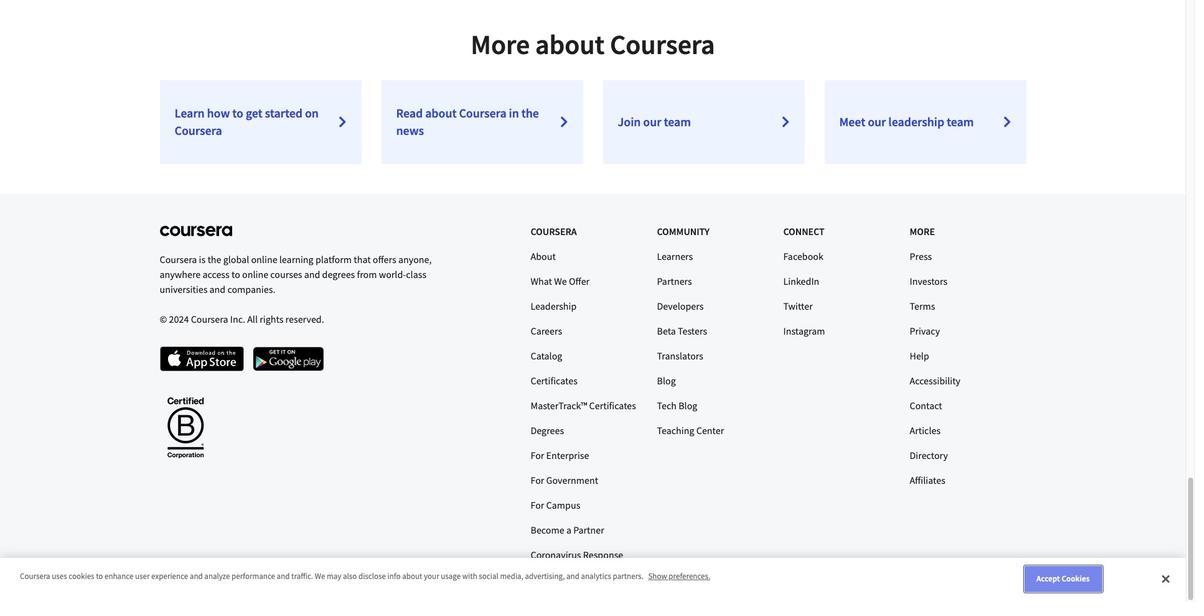 Task type: vqa. For each thing, say whether or not it's contained in the screenshot.
Translators
yes



Task type: locate. For each thing, give the bounding box(es) containing it.
coronavirus response
[[531, 549, 624, 562]]

blog
[[657, 375, 676, 387], [679, 400, 698, 412]]

your
[[424, 572, 440, 583]]

our for join
[[644, 114, 662, 130]]

careers
[[531, 325, 563, 338]]

1 our from the left
[[644, 114, 662, 130]]

experience
[[151, 572, 188, 583]]

we left offer
[[554, 275, 567, 288]]

2024
[[169, 313, 189, 326]]

for down degrees
[[531, 450, 545, 462]]

we
[[554, 275, 567, 288], [315, 572, 325, 583]]

coursera
[[610, 27, 715, 61], [459, 106, 507, 121], [175, 123, 222, 139], [160, 253, 197, 266], [191, 313, 228, 326], [20, 572, 50, 583]]

for left campus
[[531, 499, 545, 512]]

1 horizontal spatial chevron right image
[[782, 116, 790, 128]]

for for for enterprise
[[531, 450, 545, 462]]

certificates up the mastertrack™
[[531, 375, 578, 387]]

to left get
[[232, 106, 243, 121]]

press
[[910, 250, 933, 263]]

coursera uses cookies to enhance user experience and analyze performance and traffic. we may also disclose info about your usage with social media, advertising, and analytics partners. show preferences.
[[20, 572, 711, 583]]

coursera image
[[160, 224, 232, 238]]

degrees
[[322, 268, 355, 281]]

0 vertical spatial certificates
[[531, 375, 578, 387]]

about
[[531, 250, 556, 263]]

that
[[354, 253, 371, 266]]

articles
[[910, 425, 941, 437]]

0 horizontal spatial certificates
[[531, 375, 578, 387]]

meet
[[840, 114, 866, 130]]

testers
[[678, 325, 708, 338]]

0 horizontal spatial our
[[644, 114, 662, 130]]

info
[[388, 572, 401, 583]]

1 vertical spatial about
[[425, 106, 457, 121]]

1 vertical spatial certificates
[[590, 400, 637, 412]]

team right leadership at right
[[947, 114, 974, 130]]

blog right the tech
[[679, 400, 698, 412]]

teaching
[[657, 425, 695, 437]]

beta testers
[[657, 325, 708, 338]]

offer
[[569, 275, 590, 288]]

1 vertical spatial the
[[208, 253, 221, 266]]

about for read
[[425, 106, 457, 121]]

beta testers link
[[657, 325, 708, 338]]

read
[[396, 106, 423, 121]]

and down coronavirus response
[[567, 572, 580, 583]]

mastertrack™
[[531, 400, 588, 412]]

twitter link
[[784, 300, 813, 313]]

enhance
[[105, 572, 134, 583]]

1 chevron right image from the left
[[561, 116, 568, 128]]

0 vertical spatial online
[[251, 253, 278, 266]]

help link
[[910, 350, 930, 362]]

started
[[265, 106, 303, 121]]

inc.
[[230, 313, 245, 326]]

1 horizontal spatial the
[[522, 106, 539, 121]]

class
[[406, 268, 427, 281]]

chevron right image inside join our team link
[[782, 116, 790, 128]]

2 team from the left
[[947, 114, 974, 130]]

1 vertical spatial we
[[315, 572, 325, 583]]

our
[[644, 114, 662, 130], [868, 114, 887, 130]]

meet our leadership team
[[840, 114, 974, 130]]

to right the cookies
[[96, 572, 103, 583]]

anywhere
[[160, 268, 201, 281]]

for
[[531, 450, 545, 462], [531, 475, 545, 487], [531, 499, 545, 512]]

1 horizontal spatial blog
[[679, 400, 698, 412]]

0 vertical spatial for
[[531, 450, 545, 462]]

about inside the "read about coursera in the news"
[[425, 106, 457, 121]]

about link
[[531, 250, 556, 263]]

join
[[618, 114, 641, 130]]

articles link
[[910, 425, 941, 437]]

0 vertical spatial we
[[554, 275, 567, 288]]

coursera inside learn how to get started on coursera
[[175, 123, 222, 139]]

directory link
[[910, 450, 949, 462]]

leadership link
[[531, 300, 577, 313]]

the inside the "read about coursera in the news"
[[522, 106, 539, 121]]

1 horizontal spatial about
[[425, 106, 457, 121]]

to inside learn how to get started on coursera
[[232, 106, 243, 121]]

for up for campus link
[[531, 475, 545, 487]]

0 vertical spatial to
[[232, 106, 243, 121]]

reserved.
[[286, 313, 324, 326]]

2 for from the top
[[531, 475, 545, 487]]

media,
[[500, 572, 524, 583]]

chevron right image for meet our leadership team
[[1004, 116, 1012, 128]]

more
[[471, 27, 530, 61]]

2 our from the left
[[868, 114, 887, 130]]

get it on google play image
[[253, 347, 324, 372]]

coursera inside coursera is the global online learning platform that offers anyone, anywhere access to online courses and degrees from world-class universities and companies.
[[160, 253, 197, 266]]

read about coursera in the news
[[396, 106, 539, 139]]

to
[[232, 106, 243, 121], [232, 268, 240, 281], [96, 572, 103, 583]]

1 vertical spatial for
[[531, 475, 545, 487]]

we inside privacy alert dialog
[[315, 572, 325, 583]]

2 vertical spatial to
[[96, 572, 103, 583]]

affiliates
[[910, 475, 946, 487]]

the right in
[[522, 106, 539, 121]]

our right meet
[[868, 114, 887, 130]]

our inside the meet our leadership team "link"
[[868, 114, 887, 130]]

1 horizontal spatial team
[[947, 114, 974, 130]]

in
[[509, 106, 519, 121]]

0 horizontal spatial we
[[315, 572, 325, 583]]

2 horizontal spatial about
[[536, 27, 605, 61]]

3 chevron right image from the left
[[1004, 116, 1012, 128]]

1 horizontal spatial our
[[868, 114, 887, 130]]

analytics
[[581, 572, 612, 583]]

1 team from the left
[[664, 114, 691, 130]]

we left the may
[[315, 572, 325, 583]]

0 horizontal spatial team
[[664, 114, 691, 130]]

teaching center
[[657, 425, 725, 437]]

become a partner
[[531, 524, 605, 537]]

0 horizontal spatial about
[[402, 572, 423, 583]]

1 for from the top
[[531, 450, 545, 462]]

about
[[536, 27, 605, 61], [425, 106, 457, 121], [402, 572, 423, 583]]

instagram
[[784, 325, 826, 338]]

to down global
[[232, 268, 240, 281]]

chevron right image inside the meet our leadership team "link"
[[1004, 116, 1012, 128]]

certificates right the mastertrack™
[[590, 400, 637, 412]]

team right join
[[664, 114, 691, 130]]

3 for from the top
[[531, 499, 545, 512]]

2 vertical spatial for
[[531, 499, 545, 512]]

traffic.
[[292, 572, 313, 583]]

translators
[[657, 350, 704, 362]]

cookies
[[1062, 574, 1090, 585]]

online up companies.
[[242, 268, 269, 281]]

2 chevron right image from the left
[[782, 116, 790, 128]]

to inside coursera is the global online learning platform that offers anyone, anywhere access to online courses and degrees from world-class universities and companies.
[[232, 268, 240, 281]]

and left traffic.
[[277, 572, 290, 583]]

online up courses
[[251, 253, 278, 266]]

chevron right image inside read about coursera in the news "link"
[[561, 116, 568, 128]]

0 horizontal spatial the
[[208, 253, 221, 266]]

1 horizontal spatial certificates
[[590, 400, 637, 412]]

chevron right image for join our team
[[782, 116, 790, 128]]

leadership
[[889, 114, 945, 130]]

our right join
[[644, 114, 662, 130]]

accessibility
[[910, 375, 961, 387]]

© 2024 coursera inc. all rights reserved.
[[160, 313, 324, 326]]

privacy link
[[910, 325, 941, 338]]

2 vertical spatial about
[[402, 572, 423, 583]]

accept cookies
[[1037, 574, 1090, 585]]

our inside join our team link
[[644, 114, 662, 130]]

careers link
[[531, 325, 563, 338]]

beta
[[657, 325, 676, 338]]

read about coursera in the news link
[[381, 80, 583, 164]]

privacy
[[910, 325, 941, 338]]

community
[[657, 225, 710, 238]]

chevron right image
[[339, 116, 347, 128]]

0 horizontal spatial chevron right image
[[561, 116, 568, 128]]

0 vertical spatial about
[[536, 27, 605, 61]]

cookies
[[69, 572, 94, 583]]

chevron right image
[[561, 116, 568, 128], [782, 116, 790, 128], [1004, 116, 1012, 128]]

2 horizontal spatial chevron right image
[[1004, 116, 1012, 128]]

0 vertical spatial the
[[522, 106, 539, 121]]

about inside privacy alert dialog
[[402, 572, 423, 583]]

learners
[[657, 250, 693, 263]]

mastertrack™ certificates
[[531, 400, 637, 412]]

certificates
[[531, 375, 578, 387], [590, 400, 637, 412]]

the right is
[[208, 253, 221, 266]]

0 horizontal spatial blog
[[657, 375, 676, 387]]

partners
[[657, 275, 692, 288]]

team
[[664, 114, 691, 130], [947, 114, 974, 130]]

from
[[357, 268, 377, 281]]

degrees
[[531, 425, 564, 437]]

contact link
[[910, 400, 943, 412]]

1 vertical spatial to
[[232, 268, 240, 281]]

blog up the tech
[[657, 375, 676, 387]]

catalog
[[531, 350, 563, 362]]



Task type: describe. For each thing, give the bounding box(es) containing it.
courses
[[271, 268, 302, 281]]

a
[[567, 524, 572, 537]]

instagram link
[[784, 325, 826, 338]]

show
[[649, 572, 668, 583]]

help
[[910, 350, 930, 362]]

learn how to get started on coursera link
[[160, 80, 362, 164]]

for for for government
[[531, 475, 545, 487]]

may
[[327, 572, 342, 583]]

certified b corporation image
[[160, 390, 211, 465]]

analyze
[[204, 572, 230, 583]]

global
[[223, 253, 249, 266]]

twitter
[[784, 300, 813, 313]]

about for more
[[536, 27, 605, 61]]

affiliates link
[[910, 475, 946, 487]]

become a partner link
[[531, 524, 605, 537]]

and down learning
[[304, 268, 320, 281]]

world-
[[379, 268, 406, 281]]

download on the app store image
[[160, 347, 244, 372]]

tech
[[657, 400, 677, 412]]

blog link
[[657, 375, 676, 387]]

accessibility link
[[910, 375, 961, 387]]

government
[[547, 475, 599, 487]]

facebook
[[784, 250, 824, 263]]

social
[[479, 572, 499, 583]]

linkedin link
[[784, 275, 820, 288]]

response
[[583, 549, 624, 562]]

for campus link
[[531, 499, 581, 512]]

to inside privacy alert dialog
[[96, 572, 103, 583]]

coursera inside the "read about coursera in the news"
[[459, 106, 507, 121]]

for for for campus
[[531, 499, 545, 512]]

more about coursera
[[471, 27, 715, 61]]

directory
[[910, 450, 949, 462]]

center
[[697, 425, 725, 437]]

on
[[305, 106, 319, 121]]

0 vertical spatial blog
[[657, 375, 676, 387]]

with
[[463, 572, 478, 583]]

how
[[207, 106, 230, 121]]

all
[[247, 313, 258, 326]]

the inside coursera is the global online learning platform that offers anyone, anywhere access to online courses and degrees from world-class universities and companies.
[[208, 253, 221, 266]]

what
[[531, 275, 552, 288]]

more
[[910, 225, 935, 238]]

team inside "link"
[[947, 114, 974, 130]]

and left 'analyze'
[[190, 572, 203, 583]]

news
[[396, 123, 424, 139]]

mastertrack™ certificates link
[[531, 400, 637, 412]]

accept
[[1037, 574, 1061, 585]]

disclose
[[359, 572, 386, 583]]

for government
[[531, 475, 599, 487]]

learning
[[280, 253, 314, 266]]

1 vertical spatial online
[[242, 268, 269, 281]]

degrees link
[[531, 425, 564, 437]]

connect
[[784, 225, 825, 238]]

terms link
[[910, 300, 936, 313]]

preferences.
[[669, 572, 711, 583]]

for enterprise
[[531, 450, 589, 462]]

our for meet
[[868, 114, 887, 130]]

teaching center link
[[657, 425, 725, 437]]

coursera inside privacy alert dialog
[[20, 572, 50, 583]]

translators link
[[657, 350, 704, 362]]

investors
[[910, 275, 948, 288]]

access
[[203, 268, 230, 281]]

catalog link
[[531, 350, 563, 362]]

what we offer
[[531, 275, 590, 288]]

1 horizontal spatial we
[[554, 275, 567, 288]]

rights
[[260, 313, 284, 326]]

become
[[531, 524, 565, 537]]

anyone,
[[399, 253, 432, 266]]

terms
[[910, 300, 936, 313]]

learners link
[[657, 250, 693, 263]]

is
[[199, 253, 206, 266]]

uses
[[52, 572, 67, 583]]

join our team link
[[603, 80, 805, 164]]

leadership
[[531, 300, 577, 313]]

partner
[[574, 524, 605, 537]]

1 vertical spatial blog
[[679, 400, 698, 412]]

tech blog
[[657, 400, 698, 412]]

tech blog link
[[657, 400, 698, 412]]

facebook link
[[784, 250, 824, 263]]

for enterprise link
[[531, 450, 589, 462]]

enterprise
[[547, 450, 589, 462]]

press link
[[910, 250, 933, 263]]

privacy alert dialog
[[0, 559, 1186, 603]]

get
[[246, 106, 263, 121]]

coursera
[[531, 225, 577, 238]]

coursera is the global online learning platform that offers anyone, anywhere access to online courses and degrees from world-class universities and companies.
[[160, 253, 432, 296]]

what we offer link
[[531, 275, 590, 288]]

partners.
[[613, 572, 644, 583]]

chevron right image for read about coursera in the news
[[561, 116, 568, 128]]

and down access
[[210, 283, 226, 296]]



